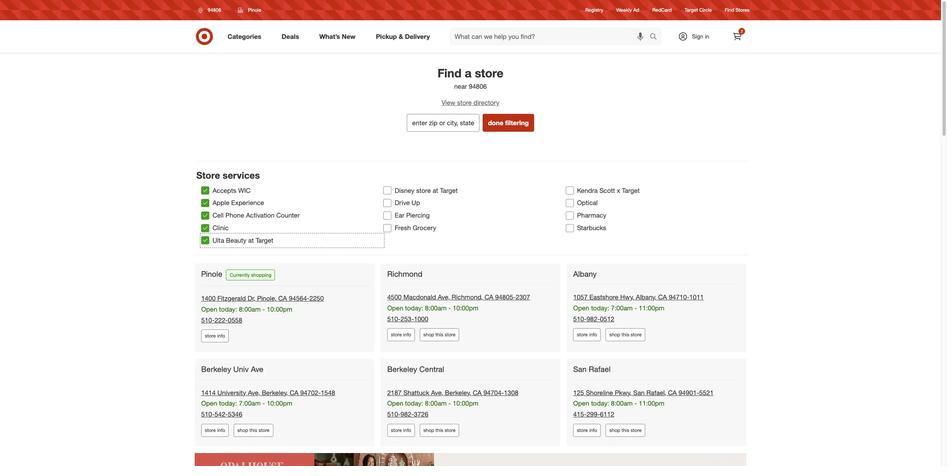 Task type: describe. For each thing, give the bounding box(es) containing it.
central
[[420, 365, 445, 374]]

info for san rafael
[[590, 428, 598, 434]]

shop this store button for san rafael
[[606, 425, 646, 438]]

berkeley univ ave link
[[201, 365, 265, 375]]

done
[[488, 119, 504, 127]]

berkeley for berkeley univ ave
[[201, 365, 231, 374]]

open inside "125 shoreline pkwy, san rafael, ca 94901-5521 open today: 8:00am - 11:00pm 415-299-6112"
[[574, 400, 590, 408]]

wic
[[238, 187, 251, 195]]

grocery
[[413, 224, 437, 232]]

ulta
[[213, 237, 224, 245]]

info for pinole
[[217, 333, 225, 340]]

Clinic checkbox
[[201, 224, 209, 232]]

- for pinole
[[263, 306, 265, 314]]

ave, for berkeley univ ave
[[248, 389, 260, 397]]

today: for richmond
[[405, 304, 424, 312]]

info for berkeley univ ave
[[217, 428, 225, 434]]

ulta beauty at target
[[213, 237, 274, 245]]

accepts wic
[[213, 187, 251, 195]]

510-982-0512 link
[[574, 315, 615, 323]]

1057
[[574, 293, 588, 302]]

san rafael
[[574, 365, 611, 374]]

Starbucks checkbox
[[566, 224, 574, 232]]

Apple Experience checkbox
[[201, 199, 209, 207]]

4500 macdonald ave, richmond, ca 94805-2307 open today: 8:00am - 10:00pm 510-253-1000
[[387, 293, 531, 323]]

ca for berkeley univ ave
[[290, 389, 299, 397]]

8:00am inside "125 shoreline pkwy, san rafael, ca 94901-5521 open today: 8:00am - 11:00pm 415-299-6112"
[[611, 400, 633, 408]]

shop this store for richmond
[[424, 332, 456, 338]]

piercing
[[406, 212, 430, 220]]

store down 4500 macdonald ave, richmond, ca 94805-2307 open today: 8:00am - 10:00pm 510-253-1000
[[445, 332, 456, 338]]

done filtering button
[[483, 114, 534, 132]]

san rafael link
[[574, 365, 613, 375]]

94806 inside find a store near 94806
[[469, 82, 487, 91]]

experience
[[231, 199, 264, 207]]

shop this store button for berkeley central
[[420, 425, 460, 438]]

clinic
[[213, 224, 229, 232]]

ave, for berkeley central
[[431, 389, 443, 397]]

3726
[[414, 411, 429, 419]]

Fresh Grocery checkbox
[[384, 224, 392, 232]]

find for stores
[[725, 7, 735, 13]]

albany,
[[636, 293, 657, 302]]

2
[[741, 29, 743, 34]]

info for albany
[[590, 332, 598, 338]]

94564-
[[289, 295, 310, 303]]

1308
[[504, 389, 519, 397]]

2187
[[387, 389, 402, 397]]

advertisement region
[[195, 454, 747, 467]]

scott
[[600, 187, 615, 195]]

target for ulta beauty at target
[[256, 237, 274, 245]]

store down 222-
[[205, 333, 216, 340]]

dr,
[[248, 295, 256, 303]]

currently shopping
[[230, 272, 272, 278]]

8:00am for richmond
[[425, 304, 447, 312]]

125 shoreline pkwy, san rafael, ca 94901-5521 open today: 8:00am - 11:00pm 415-299-6112
[[574, 389, 714, 419]]

zip
[[429, 119, 438, 127]]

eastshore
[[590, 293, 619, 302]]

94806 inside 94806 dropdown button
[[208, 7, 221, 13]]

services
[[223, 170, 260, 181]]

pickup & delivery
[[376, 32, 430, 40]]

open for pinole
[[201, 306, 217, 314]]

this for san rafael
[[622, 428, 630, 434]]

san inside "link"
[[574, 365, 587, 374]]

94710-
[[669, 293, 690, 302]]

berkeley, for berkeley univ ave
[[262, 389, 288, 397]]

store info link for berkeley univ ave
[[201, 425, 229, 438]]

disney
[[395, 187, 415, 195]]

510- for berkeley central
[[387, 411, 401, 419]]

cell
[[213, 212, 224, 220]]

ave
[[251, 365, 264, 374]]

shop for berkeley central
[[424, 428, 434, 434]]

- for berkeley central
[[449, 400, 451, 408]]

open for berkeley central
[[387, 400, 404, 408]]

fitzgerald
[[218, 295, 246, 303]]

disney store at target
[[395, 187, 458, 195]]

2187 shattuck ave, berkeley, ca 94704-1308 link
[[387, 389, 519, 397]]

store down the 510-982-3726 "link"
[[391, 428, 402, 434]]

store
[[196, 170, 220, 181]]

registry link
[[586, 7, 604, 14]]

state
[[460, 119, 475, 127]]

- inside "125 shoreline pkwy, san rafael, ca 94901-5521 open today: 8:00am - 11:00pm 415-299-6112"
[[635, 400, 637, 408]]

target circle link
[[685, 7, 712, 14]]

albany link
[[574, 269, 599, 279]]

Drive Up checkbox
[[384, 199, 392, 207]]

982- for albany
[[587, 315, 600, 323]]

target circle
[[685, 7, 712, 13]]

store right view
[[457, 99, 472, 107]]

weekly ad link
[[617, 7, 640, 14]]

ad
[[634, 7, 640, 13]]

shop this store for berkeley central
[[424, 428, 456, 434]]

shattuck
[[404, 389, 430, 397]]

sign in
[[692, 33, 710, 40]]

415-
[[574, 411, 587, 419]]

pinole,
[[257, 295, 277, 303]]

Kendra Scott x Target checkbox
[[566, 187, 574, 195]]

rafael,
[[647, 389, 667, 397]]

7:00am for berkeley univ ave
[[239, 400, 261, 408]]

what's new link
[[313, 28, 366, 45]]

richmond,
[[452, 293, 483, 302]]

redcard
[[653, 7, 672, 13]]

10:00pm for pinole
[[267, 306, 293, 314]]

- for richmond
[[449, 304, 451, 312]]

store info for richmond
[[391, 332, 411, 338]]

near
[[454, 82, 467, 91]]

ca for berkeley central
[[473, 389, 482, 397]]

shoreline
[[586, 389, 614, 397]]

5346
[[228, 411, 242, 419]]

94806 button
[[193, 3, 230, 17]]

shop for albany
[[610, 332, 621, 338]]

view
[[442, 99, 456, 107]]

ca for pinole
[[278, 295, 287, 303]]

ca inside "125 shoreline pkwy, san rafael, ca 94901-5521 open today: 8:00am - 11:00pm 415-299-6112"
[[668, 389, 677, 397]]

store down 415-
[[577, 428, 588, 434]]

shop this store for berkeley univ ave
[[237, 428, 270, 434]]

store down 542-
[[205, 428, 216, 434]]

shopping
[[251, 272, 272, 278]]

store info link for albany
[[574, 329, 601, 342]]

ca for richmond
[[485, 293, 494, 302]]

beauty
[[226, 237, 247, 245]]

1414 university ave, berkeley, ca 94702-1548 link
[[201, 389, 335, 397]]

11:00pm inside "125 shoreline pkwy, san rafael, ca 94901-5521 open today: 8:00am - 11:00pm 415-299-6112"
[[639, 400, 665, 408]]

optical
[[577, 199, 598, 207]]

store info for albany
[[577, 332, 598, 338]]

1414
[[201, 389, 216, 397]]

Ulta Beauty at Target checkbox
[[201, 237, 209, 245]]

this for berkeley univ ave
[[250, 428, 257, 434]]

berkeley, for berkeley central
[[445, 389, 471, 397]]

at for beauty
[[248, 237, 254, 245]]

weekly ad
[[617, 7, 640, 13]]

510- for richmond
[[387, 315, 401, 323]]

search
[[647, 33, 666, 41]]

2307
[[516, 293, 531, 302]]

apple
[[213, 199, 230, 207]]

drive up
[[395, 199, 420, 207]]

222-
[[215, 316, 228, 325]]

store info for berkeley univ ave
[[205, 428, 225, 434]]

richmond
[[387, 269, 423, 279]]

what's new
[[320, 32, 356, 40]]

stores
[[736, 7, 750, 13]]

registry
[[586, 7, 604, 13]]

hwy,
[[621, 293, 634, 302]]

store down 1414 university ave, berkeley, ca 94702-1548 open today: 7:00am - 10:00pm 510-542-5346
[[259, 428, 270, 434]]

categories
[[228, 32, 261, 40]]

store info for pinole
[[205, 333, 225, 340]]

pkwy,
[[615, 389, 632, 397]]

currently
[[230, 272, 250, 278]]

kendra scott x target
[[577, 187, 640, 195]]

10:00pm for richmond
[[453, 304, 479, 312]]



Task type: locate. For each thing, give the bounding box(es) containing it.
berkeley, inside 1414 university ave, berkeley, ca 94702-1548 open today: 7:00am - 10:00pm 510-542-5346
[[262, 389, 288, 397]]

today: down eastshore
[[592, 304, 610, 312]]

982- down the shattuck
[[401, 411, 414, 419]]

pinole up 1400
[[201, 269, 222, 279]]

find left the stores
[[725, 7, 735, 13]]

Ear Piercing checkbox
[[384, 212, 392, 220]]

store down "125 shoreline pkwy, san rafael, ca 94901-5521 open today: 8:00am - 11:00pm 415-299-6112"
[[631, 428, 642, 434]]

8:00am down pkwy,
[[611, 400, 633, 408]]

redcard link
[[653, 7, 672, 14]]

0 vertical spatial 11:00pm
[[639, 304, 665, 312]]

shop for berkeley univ ave
[[237, 428, 248, 434]]

store info link down the 510-982-3726 "link"
[[387, 425, 415, 438]]

ca inside 1414 university ave, berkeley, ca 94702-1548 open today: 7:00am - 10:00pm 510-542-5346
[[290, 389, 299, 397]]

510- for berkeley univ ave
[[201, 411, 215, 419]]

7:00am for albany
[[611, 304, 633, 312]]

- for albany
[[635, 304, 637, 312]]

510- down 4500
[[387, 315, 401, 323]]

510- down 1057
[[574, 315, 587, 323]]

10:00pm down the 1414 university ave, berkeley, ca 94702-1548 link at the left bottom of page
[[267, 400, 293, 408]]

2187 shattuck ave, berkeley, ca 94704-1308 open today: 8:00am - 10:00pm 510-982-3726
[[387, 389, 519, 419]]

view store directory link
[[187, 98, 755, 107]]

- inside 1400 fitzgerald dr, pinole, ca 94564-2250 open today: 8:00am - 10:00pm 510-222-0558
[[263, 306, 265, 314]]

shop this store button down 1000
[[420, 329, 460, 342]]

store info down 222-
[[205, 333, 225, 340]]

san
[[574, 365, 587, 374], [634, 389, 645, 397]]

8:00am inside 4500 macdonald ave, richmond, ca 94805-2307 open today: 8:00am - 10:00pm 510-253-1000
[[425, 304, 447, 312]]

0 horizontal spatial san
[[574, 365, 587, 374]]

1400 fitzgerald dr, pinole, ca 94564-2250 link
[[201, 295, 324, 303]]

this down 1414 university ave, berkeley, ca 94702-1548 open today: 7:00am - 10:00pm 510-542-5346
[[250, 428, 257, 434]]

- inside 1057 eastshore hwy, albany, ca 94710-1011 open today: 7:00am - 11:00pm 510-982-0512
[[635, 304, 637, 312]]

store up up
[[417, 187, 431, 195]]

8:00am up 1000
[[425, 304, 447, 312]]

or
[[440, 119, 445, 127]]

1400
[[201, 295, 216, 303]]

1 horizontal spatial berkeley
[[387, 365, 417, 374]]

0 horizontal spatial berkeley,
[[262, 389, 288, 397]]

store
[[475, 66, 504, 80], [457, 99, 472, 107], [417, 187, 431, 195], [391, 332, 402, 338], [445, 332, 456, 338], [577, 332, 588, 338], [631, 332, 642, 338], [205, 333, 216, 340], [205, 428, 216, 434], [259, 428, 270, 434], [391, 428, 402, 434], [445, 428, 456, 434], [577, 428, 588, 434], [631, 428, 642, 434]]

7:00am up 5346
[[239, 400, 261, 408]]

7:00am inside 1414 university ave, berkeley, ca 94702-1548 open today: 7:00am - 10:00pm 510-542-5346
[[239, 400, 261, 408]]

pickup & delivery link
[[369, 28, 440, 45]]

ave, inside the 2187 shattuck ave, berkeley, ca 94704-1308 open today: 8:00am - 10:00pm 510-982-3726
[[431, 389, 443, 397]]

1 horizontal spatial 7:00am
[[611, 304, 633, 312]]

- inside 4500 macdonald ave, richmond, ca 94805-2307 open today: 8:00am - 10:00pm 510-253-1000
[[449, 304, 451, 312]]

today: inside 4500 macdonald ave, richmond, ca 94805-2307 open today: 8:00am - 10:00pm 510-253-1000
[[405, 304, 424, 312]]

What can we help you find? suggestions appear below search field
[[450, 28, 652, 45]]

1 vertical spatial 982-
[[401, 411, 414, 419]]

125
[[574, 389, 584, 397]]

ave, right the shattuck
[[431, 389, 443, 397]]

this for berkeley central
[[436, 428, 444, 434]]

circle
[[700, 7, 712, 13]]

find a store near 94806
[[438, 66, 504, 91]]

today: inside 1057 eastshore hwy, albany, ca 94710-1011 open today: 7:00am - 11:00pm 510-982-0512
[[592, 304, 610, 312]]

shop this store down the 3726
[[424, 428, 456, 434]]

berkeley, down ave
[[262, 389, 288, 397]]

ca inside 1400 fitzgerald dr, pinole, ca 94564-2250 open today: 8:00am - 10:00pm 510-222-0558
[[278, 295, 287, 303]]

510- inside 1414 university ave, berkeley, ca 94702-1548 open today: 7:00am - 10:00pm 510-542-5346
[[201, 411, 215, 419]]

510- inside 1057 eastshore hwy, albany, ca 94710-1011 open today: 7:00am - 11:00pm 510-982-0512
[[574, 315, 587, 323]]

what's
[[320, 32, 340, 40]]

ave, inside 1414 university ave, berkeley, ca 94702-1548 open today: 7:00am - 10:00pm 510-542-5346
[[248, 389, 260, 397]]

1 horizontal spatial san
[[634, 389, 645, 397]]

info for berkeley central
[[403, 428, 411, 434]]

store info link down 510-982-0512 link
[[574, 329, 601, 342]]

macdonald
[[404, 293, 436, 302]]

store info for berkeley central
[[391, 428, 411, 434]]

pinole
[[248, 7, 262, 13], [201, 269, 222, 279]]

find stores
[[725, 7, 750, 13]]

open for richmond
[[387, 304, 404, 312]]

10:00pm inside the 2187 shattuck ave, berkeley, ca 94704-1308 open today: 8:00am - 10:00pm 510-982-3726
[[453, 400, 479, 408]]

510-253-1000 link
[[387, 315, 429, 323]]

8:00am inside 1400 fitzgerald dr, pinole, ca 94564-2250 open today: 8:00am - 10:00pm 510-222-0558
[[239, 306, 261, 314]]

ear
[[395, 212, 405, 220]]

ca left 94704- on the right bottom of page
[[473, 389, 482, 397]]

info down the 510-982-3726 "link"
[[403, 428, 411, 434]]

982- inside the 2187 shattuck ave, berkeley, ca 94704-1308 open today: 8:00am - 10:00pm 510-982-3726
[[401, 411, 414, 419]]

store down 253-
[[391, 332, 402, 338]]

directory
[[474, 99, 500, 107]]

store info link down 222-
[[201, 330, 229, 343]]

510-542-5346 link
[[201, 411, 242, 419]]

1 vertical spatial 94806
[[469, 82, 487, 91]]

ca right pinole,
[[278, 295, 287, 303]]

info down 542-
[[217, 428, 225, 434]]

university
[[218, 389, 246, 397]]

counter
[[277, 212, 300, 220]]

6112
[[600, 411, 615, 419]]

0 horizontal spatial 982-
[[401, 411, 414, 419]]

1011
[[690, 293, 704, 302]]

Optical checkbox
[[566, 199, 574, 207]]

0 horizontal spatial 7:00am
[[239, 400, 261, 408]]

store services group
[[201, 185, 748, 247]]

this down 1057 eastshore hwy, albany, ca 94710-1011 open today: 7:00am - 11:00pm 510-982-0512
[[622, 332, 630, 338]]

- down the 1414 university ave, berkeley, ca 94702-1548 link at the left bottom of page
[[263, 400, 265, 408]]

0 horizontal spatial berkeley
[[201, 365, 231, 374]]

- down 1400 fitzgerald dr, pinole, ca 94564-2250 link
[[263, 306, 265, 314]]

fresh grocery
[[395, 224, 437, 232]]

today: inside the 2187 shattuck ave, berkeley, ca 94704-1308 open today: 8:00am - 10:00pm 510-982-3726
[[405, 400, 424, 408]]

enter zip or city, state
[[413, 119, 475, 127]]

store info link down 253-
[[387, 329, 415, 342]]

pinole up categories link
[[248, 7, 262, 13]]

10:00pm down richmond, on the bottom of the page
[[453, 304, 479, 312]]

a
[[465, 66, 472, 80]]

at for store
[[433, 187, 439, 195]]

ca right albany,
[[659, 293, 667, 302]]

today: for albany
[[592, 304, 610, 312]]

shop for san rafael
[[610, 428, 621, 434]]

11:00pm down rafael,
[[639, 400, 665, 408]]

- down 4500 macdonald ave, richmond, ca 94805-2307 'link' at the bottom
[[449, 304, 451, 312]]

8:00am for pinole
[[239, 306, 261, 314]]

open inside 1400 fitzgerald dr, pinole, ca 94564-2250 open today: 8:00am - 10:00pm 510-222-0558
[[201, 306, 217, 314]]

shop this store button
[[420, 329, 460, 342], [606, 329, 646, 342], [234, 425, 273, 438], [420, 425, 460, 438], [606, 425, 646, 438]]

Pharmacy checkbox
[[566, 212, 574, 220]]

store down 510-982-0512 link
[[577, 332, 588, 338]]

0 vertical spatial pinole
[[248, 7, 262, 13]]

store info link for berkeley central
[[387, 425, 415, 438]]

0 vertical spatial san
[[574, 365, 587, 374]]

today: down the 'university'
[[219, 400, 237, 408]]

0 vertical spatial at
[[433, 187, 439, 195]]

filtering
[[506, 119, 529, 127]]

2 berkeley from the left
[[387, 365, 417, 374]]

ca inside 4500 macdonald ave, richmond, ca 94805-2307 open today: 8:00am - 10:00pm 510-253-1000
[[485, 293, 494, 302]]

today: inside 1400 fitzgerald dr, pinole, ca 94564-2250 open today: 8:00am - 10:00pm 510-222-0558
[[219, 306, 237, 314]]

1 vertical spatial 7:00am
[[239, 400, 261, 408]]

store info down 510-982-0512 link
[[577, 332, 598, 338]]

11:00pm inside 1057 eastshore hwy, albany, ca 94710-1011 open today: 7:00am - 11:00pm 510-982-0512
[[639, 304, 665, 312]]

7:00am inside 1057 eastshore hwy, albany, ca 94710-1011 open today: 7:00am - 11:00pm 510-982-0512
[[611, 304, 633, 312]]

berkeley for berkeley central
[[387, 365, 417, 374]]

8:00am down dr,
[[239, 306, 261, 314]]

berkeley,
[[262, 389, 288, 397], [445, 389, 471, 397]]

0 horizontal spatial find
[[438, 66, 462, 80]]

this for richmond
[[436, 332, 444, 338]]

shop this store down 6112
[[610, 428, 642, 434]]

10:00pm down 2187 shattuck ave, berkeley, ca 94704-1308 link
[[453, 400, 479, 408]]

open for albany
[[574, 304, 590, 312]]

fresh
[[395, 224, 411, 232]]

store info link for richmond
[[387, 329, 415, 342]]

10:00pm inside 1400 fitzgerald dr, pinole, ca 94564-2250 open today: 8:00am - 10:00pm 510-222-0558
[[267, 306, 293, 314]]

shop this store button for richmond
[[420, 329, 460, 342]]

1 horizontal spatial pinole
[[248, 7, 262, 13]]

- down 2187 shattuck ave, berkeley, ca 94704-1308 link
[[449, 400, 451, 408]]

info
[[403, 332, 411, 338], [590, 332, 598, 338], [217, 333, 225, 340], [217, 428, 225, 434], [403, 428, 411, 434], [590, 428, 598, 434]]

4500
[[387, 293, 402, 302]]

store inside group
[[417, 187, 431, 195]]

at right disney
[[433, 187, 439, 195]]

drive
[[395, 199, 410, 207]]

store info link for san rafael
[[574, 425, 601, 438]]

94806 left 'pinole' dropdown button at left top
[[208, 7, 221, 13]]

ear piercing
[[395, 212, 430, 220]]

0 vertical spatial 94806
[[208, 7, 221, 13]]

store info down 299-
[[577, 428, 598, 434]]

open for berkeley univ ave
[[201, 400, 217, 408]]

510- inside the 2187 shattuck ave, berkeley, ca 94704-1308 open today: 8:00am - 10:00pm 510-982-3726
[[387, 411, 401, 419]]

today: inside 1414 university ave, berkeley, ca 94702-1548 open today: 7:00am - 10:00pm 510-542-5346
[[219, 400, 237, 408]]

store info link for pinole
[[201, 330, 229, 343]]

1 11:00pm from the top
[[639, 304, 665, 312]]

this down 4500 macdonald ave, richmond, ca 94805-2307 open today: 8:00am - 10:00pm 510-253-1000
[[436, 332, 444, 338]]

open down 1400
[[201, 306, 217, 314]]

shop this store button for albany
[[606, 329, 646, 342]]

starbucks
[[577, 224, 607, 232]]

berkeley univ ave
[[201, 365, 264, 374]]

ca for albany
[[659, 293, 667, 302]]

info down 299-
[[590, 428, 598, 434]]

1 berkeley from the left
[[201, 365, 231, 374]]

shop this store button down 5346
[[234, 425, 273, 438]]

ca
[[485, 293, 494, 302], [659, 293, 667, 302], [278, 295, 287, 303], [290, 389, 299, 397], [473, 389, 482, 397], [668, 389, 677, 397]]

1 horizontal spatial find
[[725, 7, 735, 13]]

Disney store at Target checkbox
[[384, 187, 392, 195]]

cell phone activation counter
[[213, 212, 300, 220]]

shop
[[424, 332, 434, 338], [610, 332, 621, 338], [237, 428, 248, 434], [424, 428, 434, 434], [610, 428, 621, 434]]

done filtering
[[488, 119, 529, 127]]

982- inside 1057 eastshore hwy, albany, ca 94710-1011 open today: 7:00am - 11:00pm 510-982-0512
[[587, 315, 600, 323]]

1 vertical spatial find
[[438, 66, 462, 80]]

shop this store
[[424, 332, 456, 338], [610, 332, 642, 338], [237, 428, 270, 434], [424, 428, 456, 434], [610, 428, 642, 434]]

berkeley, left 94704- on the right bottom of page
[[445, 389, 471, 397]]

target for kendra scott x target
[[622, 187, 640, 195]]

today: down shoreline
[[592, 400, 610, 408]]

510- inside 1400 fitzgerald dr, pinole, ca 94564-2250 open today: 8:00am - 10:00pm 510-222-0558
[[201, 316, 215, 325]]

find
[[725, 7, 735, 13], [438, 66, 462, 80]]

shop down 0512
[[610, 332, 621, 338]]

univ
[[233, 365, 249, 374]]

find stores link
[[725, 7, 750, 14]]

today: inside "125 shoreline pkwy, san rafael, ca 94901-5521 open today: 8:00am - 11:00pm 415-299-6112"
[[592, 400, 610, 408]]

2 berkeley, from the left
[[445, 389, 471, 397]]

today: for berkeley central
[[405, 400, 424, 408]]

shop this store down 1000
[[424, 332, 456, 338]]

94704-
[[484, 389, 504, 397]]

ca inside 1057 eastshore hwy, albany, ca 94710-1011 open today: 7:00am - 11:00pm 510-982-0512
[[659, 293, 667, 302]]

ave, inside 4500 macdonald ave, richmond, ca 94805-2307 open today: 8:00am - 10:00pm 510-253-1000
[[438, 293, 450, 302]]

0 horizontal spatial 94806
[[208, 7, 221, 13]]

berkeley
[[201, 365, 231, 374], [387, 365, 417, 374]]

store info down 253-
[[391, 332, 411, 338]]

510- down 1400
[[201, 316, 215, 325]]

store services
[[196, 170, 260, 181]]

pinole inside dropdown button
[[248, 7, 262, 13]]

510-
[[387, 315, 401, 323], [574, 315, 587, 323], [201, 316, 215, 325], [201, 411, 215, 419], [387, 411, 401, 419]]

this for albany
[[622, 332, 630, 338]]

san left rafael
[[574, 365, 587, 374]]

0 horizontal spatial at
[[248, 237, 254, 245]]

ca inside the 2187 shattuck ave, berkeley, ca 94704-1308 open today: 8:00am - 10:00pm 510-982-3726
[[473, 389, 482, 397]]

2 11:00pm from the top
[[639, 400, 665, 408]]

info down 510-982-0512 link
[[590, 332, 598, 338]]

store down the 2187 shattuck ave, berkeley, ca 94704-1308 open today: 8:00am - 10:00pm 510-982-3726
[[445, 428, 456, 434]]

Cell Phone Activation Counter checkbox
[[201, 212, 209, 220]]

shop for richmond
[[424, 332, 434, 338]]

94806 down a
[[469, 82, 487, 91]]

in
[[705, 33, 710, 40]]

8:00am up the 3726
[[425, 400, 447, 408]]

up
[[412, 199, 420, 207]]

Accepts WIC checkbox
[[201, 187, 209, 195]]

ave, for richmond
[[438, 293, 450, 302]]

find for a
[[438, 66, 462, 80]]

0 vertical spatial 982-
[[587, 315, 600, 323]]

shop down 5346
[[237, 428, 248, 434]]

open down 4500
[[387, 304, 404, 312]]

510- for pinole
[[201, 316, 215, 325]]

berkeley, inside the 2187 shattuck ave, berkeley, ca 94704-1308 open today: 8:00am - 10:00pm 510-982-3726
[[445, 389, 471, 397]]

store info for san rafael
[[577, 428, 598, 434]]

open inside 1414 university ave, berkeley, ca 94702-1548 open today: 7:00am - 10:00pm 510-542-5346
[[201, 400, 217, 408]]

find up "near"
[[438, 66, 462, 80]]

city,
[[447, 119, 458, 127]]

shop this store down 5346
[[237, 428, 270, 434]]

shop down the 3726
[[424, 428, 434, 434]]

open down the 1414
[[201, 400, 217, 408]]

info for richmond
[[403, 332, 411, 338]]

open down the 2187
[[387, 400, 404, 408]]

today: down fitzgerald
[[219, 306, 237, 314]]

7:00am down 'hwy,'
[[611, 304, 633, 312]]

shop this store button down 0512
[[606, 329, 646, 342]]

activation
[[246, 212, 275, 220]]

510- inside 4500 macdonald ave, richmond, ca 94805-2307 open today: 8:00am - 10:00pm 510-253-1000
[[387, 315, 401, 323]]

at
[[433, 187, 439, 195], [248, 237, 254, 245]]

x
[[617, 187, 621, 195]]

253-
[[401, 315, 414, 323]]

store info down the 510-982-3726 "link"
[[391, 428, 411, 434]]

1 vertical spatial at
[[248, 237, 254, 245]]

open inside 4500 macdonald ave, richmond, ca 94805-2307 open today: 8:00am - 10:00pm 510-253-1000
[[387, 304, 404, 312]]

1 horizontal spatial 94806
[[469, 82, 487, 91]]

this
[[436, 332, 444, 338], [622, 332, 630, 338], [250, 428, 257, 434], [436, 428, 444, 434], [622, 428, 630, 434]]

target for disney store at target
[[440, 187, 458, 195]]

2250
[[310, 295, 324, 303]]

store right a
[[475, 66, 504, 80]]

store info link
[[387, 329, 415, 342], [574, 329, 601, 342], [201, 330, 229, 343], [201, 425, 229, 438], [387, 425, 415, 438], [574, 425, 601, 438]]

open inside the 2187 shattuck ave, berkeley, ca 94704-1308 open today: 8:00am - 10:00pm 510-982-3726
[[387, 400, 404, 408]]

11:00pm down albany,
[[639, 304, 665, 312]]

ave, left richmond, on the bottom of the page
[[438, 293, 450, 302]]

- inside 1414 university ave, berkeley, ca 94702-1548 open today: 7:00am - 10:00pm 510-542-5346
[[263, 400, 265, 408]]

- down 125 shoreline pkwy, san rafael, ca 94901-5521 link
[[635, 400, 637, 408]]

this down the 2187 shattuck ave, berkeley, ca 94704-1308 open today: 8:00am - 10:00pm 510-982-3726
[[436, 428, 444, 434]]

1 vertical spatial 11:00pm
[[639, 400, 665, 408]]

find inside find a store near 94806
[[438, 66, 462, 80]]

shop this store button down 6112
[[606, 425, 646, 438]]

pickup
[[376, 32, 397, 40]]

510- for albany
[[574, 315, 587, 323]]

this down "125 shoreline pkwy, san rafael, ca 94901-5521 open today: 8:00am - 11:00pm 415-299-6112"
[[622, 428, 630, 434]]

10:00pm inside 4500 macdonald ave, richmond, ca 94805-2307 open today: 8:00am - 10:00pm 510-253-1000
[[453, 304, 479, 312]]

510- down the 2187
[[387, 411, 401, 419]]

san right pkwy,
[[634, 389, 645, 397]]

7:00am
[[611, 304, 633, 312], [239, 400, 261, 408]]

1 horizontal spatial berkeley,
[[445, 389, 471, 397]]

10:00pm for berkeley central
[[453, 400, 479, 408]]

ave,
[[438, 293, 450, 302], [248, 389, 260, 397], [431, 389, 443, 397]]

san inside "125 shoreline pkwy, san rafael, ca 94901-5521 open today: 8:00am - 11:00pm 415-299-6112"
[[634, 389, 645, 397]]

8:00am
[[425, 304, 447, 312], [239, 306, 261, 314], [425, 400, 447, 408], [611, 400, 633, 408]]

open up 415-
[[574, 400, 590, 408]]

store inside find a store near 94806
[[475, 66, 504, 80]]

542-
[[215, 411, 228, 419]]

1 vertical spatial san
[[634, 389, 645, 397]]

0 horizontal spatial pinole
[[201, 269, 222, 279]]

shop this store down 0512
[[610, 332, 642, 338]]

enter
[[413, 119, 428, 127]]

ca right rafael,
[[668, 389, 677, 397]]

0 vertical spatial 7:00am
[[611, 304, 633, 312]]

- inside the 2187 shattuck ave, berkeley, ca 94704-1308 open today: 8:00am - 10:00pm 510-982-3726
[[449, 400, 451, 408]]

8:00am for berkeley central
[[425, 400, 447, 408]]

10:00pm down pinole,
[[267, 306, 293, 314]]

8:00am inside the 2187 shattuck ave, berkeley, ca 94704-1308 open today: 8:00am - 10:00pm 510-982-3726
[[425, 400, 447, 408]]

ca left 94702- in the bottom left of the page
[[290, 389, 299, 397]]

1 horizontal spatial 982-
[[587, 315, 600, 323]]

accepts
[[213, 187, 237, 195]]

510-982-3726 link
[[387, 411, 429, 419]]

shop this store button for berkeley univ ave
[[234, 425, 273, 438]]

deals link
[[275, 28, 309, 45]]

today: down macdonald
[[405, 304, 424, 312]]

1057 eastshore hwy, albany, ca 94710-1011 open today: 7:00am - 11:00pm 510-982-0512
[[574, 293, 704, 323]]

richmond link
[[387, 269, 424, 279]]

open inside 1057 eastshore hwy, albany, ca 94710-1011 open today: 7:00am - 11:00pm 510-982-0512
[[574, 304, 590, 312]]

1057 eastshore hwy, albany, ca 94710-1011 link
[[574, 293, 704, 302]]

shop this store for san rafael
[[610, 428, 642, 434]]

0 vertical spatial find
[[725, 7, 735, 13]]

10:00pm for berkeley univ ave
[[267, 400, 293, 408]]

ca left 94805-
[[485, 293, 494, 302]]

store info down 542-
[[205, 428, 225, 434]]

berkeley up the 2187
[[387, 365, 417, 374]]

berkeley up the 1414
[[201, 365, 231, 374]]

today: down the shattuck
[[405, 400, 424, 408]]

store info link down 299-
[[574, 425, 601, 438]]

982- for berkeley central
[[401, 411, 414, 419]]

pharmacy
[[577, 212, 607, 220]]

1 berkeley, from the left
[[262, 389, 288, 397]]

today: for berkeley univ ave
[[219, 400, 237, 408]]

1 vertical spatial pinole
[[201, 269, 222, 279]]

10:00pm inside 1414 university ave, berkeley, ca 94702-1548 open today: 7:00am - 10:00pm 510-542-5346
[[267, 400, 293, 408]]

ave, right the 'university'
[[248, 389, 260, 397]]

1 horizontal spatial at
[[433, 187, 439, 195]]

shop down 6112
[[610, 428, 621, 434]]

- for berkeley univ ave
[[263, 400, 265, 408]]

5521
[[700, 389, 714, 397]]

store down 1057 eastshore hwy, albany, ca 94710-1011 open today: 7:00am - 11:00pm 510-982-0512
[[631, 332, 642, 338]]

shop this store for albany
[[610, 332, 642, 338]]

store info
[[391, 332, 411, 338], [577, 332, 598, 338], [205, 333, 225, 340], [205, 428, 225, 434], [391, 428, 411, 434], [577, 428, 598, 434]]

today: for pinole
[[219, 306, 237, 314]]



Task type: vqa. For each thing, say whether or not it's contained in the screenshot.
have
no



